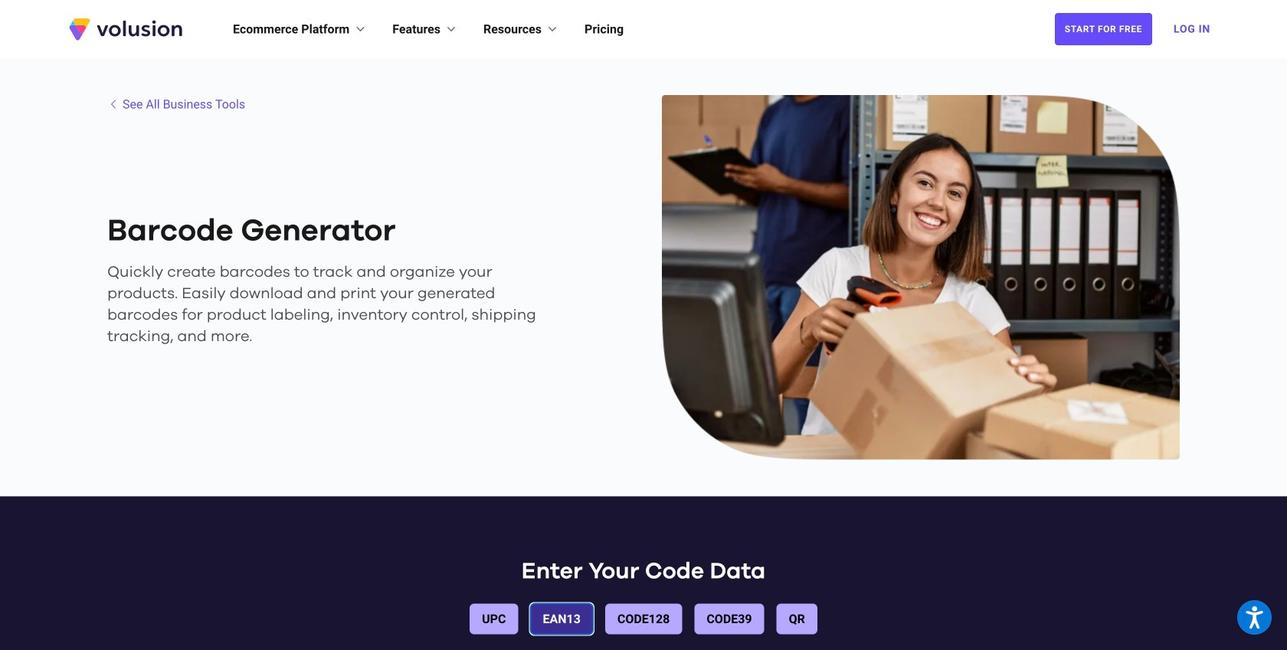 Task type: locate. For each thing, give the bounding box(es) containing it.
open accessibe: accessibility options, statement and help image
[[1247, 606, 1264, 629]]



Task type: vqa. For each thing, say whether or not it's contained in the screenshot.
"Open accessiBe: accessibility options, statement and help" icon
yes



